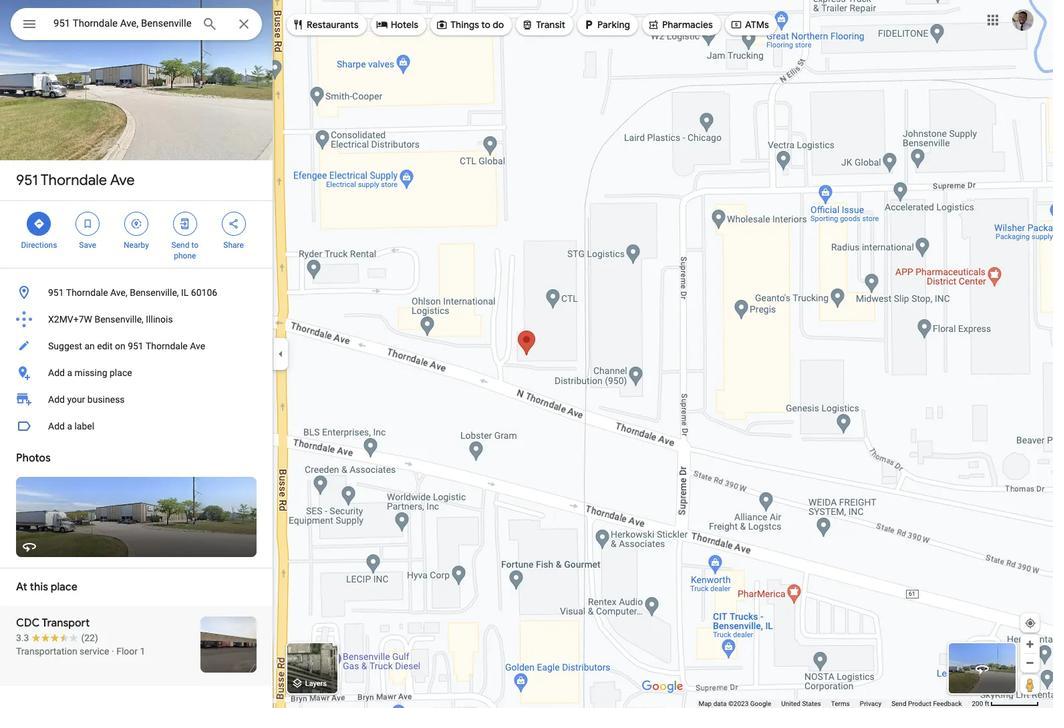 Task type: describe. For each thing, give the bounding box(es) containing it.
missing
[[75, 368, 107, 378]]

60106
[[191, 287, 217, 298]]

(22)
[[81, 633, 98, 644]]

terms
[[831, 701, 850, 708]]

 things to do
[[436, 17, 504, 32]]

il
[[181, 287, 189, 298]]

google
[[751, 701, 772, 708]]

951 thorndale ave
[[16, 171, 135, 190]]

951 Thorndale Ave, Bensenville, IL 60106 field
[[11, 8, 262, 40]]

on
[[115, 341, 125, 352]]

add a label
[[48, 421, 94, 432]]


[[228, 217, 240, 231]]

zoom in image
[[1026, 640, 1036, 650]]

nearby
[[124, 241, 149, 250]]

terms button
[[831, 700, 850, 709]]

add for add a missing place
[[48, 368, 65, 378]]

send to phone
[[172, 241, 199, 261]]

 button
[[11, 8, 48, 43]]

floor
[[116, 646, 138, 657]]

illinois
[[146, 314, 173, 325]]

ft
[[985, 701, 990, 708]]

x2mv+7w
[[48, 314, 92, 325]]

privacy button
[[860, 700, 882, 709]]


[[522, 17, 534, 32]]

thorndale for ave
[[41, 171, 107, 190]]

share
[[223, 241, 244, 250]]

send product feedback button
[[892, 700, 962, 709]]

restaurants
[[307, 19, 359, 31]]

200 ft button
[[972, 701, 1040, 708]]

pharmacies
[[662, 19, 713, 31]]

3.3
[[16, 633, 29, 644]]

send for send product feedback
[[892, 701, 907, 708]]


[[130, 217, 142, 231]]

service
[[80, 646, 109, 657]]

this
[[30, 581, 48, 594]]

google account: leeland pitt  
(leeland.pitt@adept.ai) image
[[1013, 9, 1034, 31]]

 hotels
[[376, 17, 419, 32]]

actions for 951 thorndale ave region
[[0, 201, 273, 268]]

transport
[[42, 617, 90, 630]]

951 thorndale ave main content
[[0, 0, 273, 709]]

united
[[782, 701, 801, 708]]

a for missing
[[67, 368, 72, 378]]


[[179, 217, 191, 231]]

show street view coverage image
[[1021, 675, 1040, 695]]

atms
[[745, 19, 769, 31]]


[[583, 17, 595, 32]]


[[731, 17, 743, 32]]

business
[[87, 394, 125, 405]]

transportation service · floor 1
[[16, 646, 145, 657]]

add your business
[[48, 394, 125, 405]]

street view image
[[975, 661, 991, 677]]

at this place
[[16, 581, 77, 594]]

 restaurants
[[292, 17, 359, 32]]

 pharmacies
[[648, 17, 713, 32]]

951 for 951 thorndale ave, bensenville, il 60106
[[48, 287, 64, 298]]

do
[[493, 19, 504, 31]]

things
[[451, 19, 479, 31]]

200
[[972, 701, 984, 708]]

add your business link
[[0, 386, 273, 413]]

send product feedback
[[892, 701, 962, 708]]

edit
[[97, 341, 113, 352]]

transportation
[[16, 646, 77, 657]]

united states button
[[782, 700, 821, 709]]

cdc
[[16, 617, 40, 630]]

 parking
[[583, 17, 630, 32]]

add a missing place button
[[0, 360, 273, 386]]

2 vertical spatial 951
[[128, 341, 144, 352]]

thorndale for ave,
[[66, 287, 108, 298]]

states
[[802, 701, 821, 708]]

send for send to phone
[[172, 241, 189, 250]]

951 for 951 thorndale ave
[[16, 171, 38, 190]]

cdc transport
[[16, 617, 90, 630]]


[[376, 17, 388, 32]]

 atms
[[731, 17, 769, 32]]

951 thorndale ave, bensenville, il 60106 button
[[0, 279, 273, 306]]

photos
[[16, 452, 51, 465]]



Task type: locate. For each thing, give the bounding box(es) containing it.
0 vertical spatial a
[[67, 368, 72, 378]]

bensenville,
[[130, 287, 179, 298], [95, 314, 144, 325]]

©2023
[[729, 701, 749, 708]]

product
[[909, 701, 932, 708]]

thorndale down the illinois
[[146, 341, 188, 352]]

parking
[[598, 19, 630, 31]]

add
[[48, 368, 65, 378], [48, 394, 65, 405], [48, 421, 65, 432]]

data
[[714, 701, 727, 708]]

place inside button
[[110, 368, 132, 378]]

add a missing place
[[48, 368, 132, 378]]

0 horizontal spatial send
[[172, 241, 189, 250]]

0 vertical spatial ave
[[110, 171, 135, 190]]


[[292, 17, 304, 32]]


[[648, 17, 660, 32]]

x2mv+7w bensenville, illinois
[[48, 314, 173, 325]]

send left "product"
[[892, 701, 907, 708]]

951 up 
[[16, 171, 38, 190]]

to left do
[[482, 19, 491, 31]]

thorndale up the x2mv+7w
[[66, 287, 108, 298]]

place
[[110, 368, 132, 378], [51, 581, 77, 594]]

1 vertical spatial a
[[67, 421, 72, 432]]

suggest
[[48, 341, 82, 352]]

suggest an edit on 951 thorndale ave
[[48, 341, 205, 352]]

951 up the x2mv+7w
[[48, 287, 64, 298]]

footer
[[699, 700, 972, 709]]

ave,
[[110, 287, 128, 298]]

united states
[[782, 701, 821, 708]]

your
[[67, 394, 85, 405]]

1 vertical spatial place
[[51, 581, 77, 594]]

1 vertical spatial send
[[892, 701, 907, 708]]

0 vertical spatial place
[[110, 368, 132, 378]]

1 add from the top
[[48, 368, 65, 378]]

collapse side panel image
[[273, 347, 288, 362]]

send inside send to phone
[[172, 241, 189, 250]]

3 add from the top
[[48, 421, 65, 432]]

1 horizontal spatial ave
[[190, 341, 205, 352]]

at
[[16, 581, 27, 594]]

1 horizontal spatial to
[[482, 19, 491, 31]]

thorndale up 
[[41, 171, 107, 190]]

add left label
[[48, 421, 65, 432]]

save
[[79, 241, 96, 250]]

footer inside google maps element
[[699, 700, 972, 709]]

add for add a label
[[48, 421, 65, 432]]

0 vertical spatial add
[[48, 368, 65, 378]]

feedback
[[934, 701, 962, 708]]

bensenville, inside "button"
[[95, 314, 144, 325]]

map data ©2023 google
[[699, 701, 772, 708]]

to inside send to phone
[[191, 241, 199, 250]]

2 horizontal spatial 951
[[128, 341, 144, 352]]

1 vertical spatial thorndale
[[66, 287, 108, 298]]

add down suggest
[[48, 368, 65, 378]]

0 vertical spatial bensenville,
[[130, 287, 179, 298]]

a left label
[[67, 421, 72, 432]]


[[21, 15, 37, 33]]


[[82, 217, 94, 231]]

privacy
[[860, 701, 882, 708]]

thorndale inside suggest an edit on 951 thorndale ave button
[[146, 341, 188, 352]]

a left missing
[[67, 368, 72, 378]]

1 vertical spatial bensenville,
[[95, 314, 144, 325]]

1 horizontal spatial send
[[892, 701, 907, 708]]

 transit
[[522, 17, 566, 32]]

thorndale inside 951 thorndale ave, bensenville, il 60106 button
[[66, 287, 108, 298]]

ave inside button
[[190, 341, 205, 352]]

x2mv+7w bensenville, illinois button
[[0, 306, 273, 333]]

add for add your business
[[48, 394, 65, 405]]


[[436, 17, 448, 32]]

0 horizontal spatial 951
[[16, 171, 38, 190]]

1
[[140, 646, 145, 657]]

send up phone at the left top of page
[[172, 241, 189, 250]]

0 horizontal spatial ave
[[110, 171, 135, 190]]


[[33, 217, 45, 231]]

0 vertical spatial to
[[482, 19, 491, 31]]

1 vertical spatial add
[[48, 394, 65, 405]]

an
[[85, 341, 95, 352]]

add left "your"
[[48, 394, 65, 405]]

bensenville, inside button
[[130, 287, 179, 298]]

map
[[699, 701, 712, 708]]

a for label
[[67, 421, 72, 432]]

send inside button
[[892, 701, 907, 708]]

show your location image
[[1025, 618, 1037, 630]]

none field inside 951 thorndale ave, bensenville, il 60106 field
[[53, 15, 191, 31]]

1 vertical spatial ave
[[190, 341, 205, 352]]

hotels
[[391, 19, 419, 31]]

ave
[[110, 171, 135, 190], [190, 341, 205, 352]]

2 add from the top
[[48, 394, 65, 405]]

3.3 stars 22 reviews image
[[16, 632, 98, 645]]

0 vertical spatial thorndale
[[41, 171, 107, 190]]

layers
[[305, 680, 327, 689]]

zoom out image
[[1026, 658, 1036, 669]]

0 vertical spatial 951
[[16, 171, 38, 190]]

bensenville, down ave,
[[95, 314, 144, 325]]

1 horizontal spatial 951
[[48, 287, 64, 298]]

·
[[112, 646, 114, 657]]

2 a from the top
[[67, 421, 72, 432]]

ave up 
[[110, 171, 135, 190]]

label
[[75, 421, 94, 432]]

place right this on the bottom of the page
[[51, 581, 77, 594]]

1 horizontal spatial place
[[110, 368, 132, 378]]

0 horizontal spatial to
[[191, 241, 199, 250]]

2 vertical spatial thorndale
[[146, 341, 188, 352]]

place down on
[[110, 368, 132, 378]]

to
[[482, 19, 491, 31], [191, 241, 199, 250]]

directions
[[21, 241, 57, 250]]

suggest an edit on 951 thorndale ave button
[[0, 333, 273, 360]]

google maps element
[[0, 0, 1054, 709]]

bensenville, up the illinois
[[130, 287, 179, 298]]

 search field
[[11, 8, 262, 43]]

footer containing map data ©2023 google
[[699, 700, 972, 709]]

to inside  things to do
[[482, 19, 491, 31]]

to up phone at the left top of page
[[191, 241, 199, 250]]

1 a from the top
[[67, 368, 72, 378]]

1 vertical spatial to
[[191, 241, 199, 250]]

phone
[[174, 251, 196, 261]]

0 vertical spatial send
[[172, 241, 189, 250]]

a
[[67, 368, 72, 378], [67, 421, 72, 432]]

thorndale
[[41, 171, 107, 190], [66, 287, 108, 298], [146, 341, 188, 352]]

2 vertical spatial add
[[48, 421, 65, 432]]

200 ft
[[972, 701, 990, 708]]

1 vertical spatial 951
[[48, 287, 64, 298]]

None field
[[53, 15, 191, 31]]

ave down 60106
[[190, 341, 205, 352]]

0 horizontal spatial place
[[51, 581, 77, 594]]

send
[[172, 241, 189, 250], [892, 701, 907, 708]]

transit
[[536, 19, 566, 31]]

951 thorndale ave, bensenville, il 60106
[[48, 287, 217, 298]]

add a label button
[[0, 413, 273, 440]]

951 right on
[[128, 341, 144, 352]]



Task type: vqa. For each thing, say whether or not it's contained in the screenshot.


